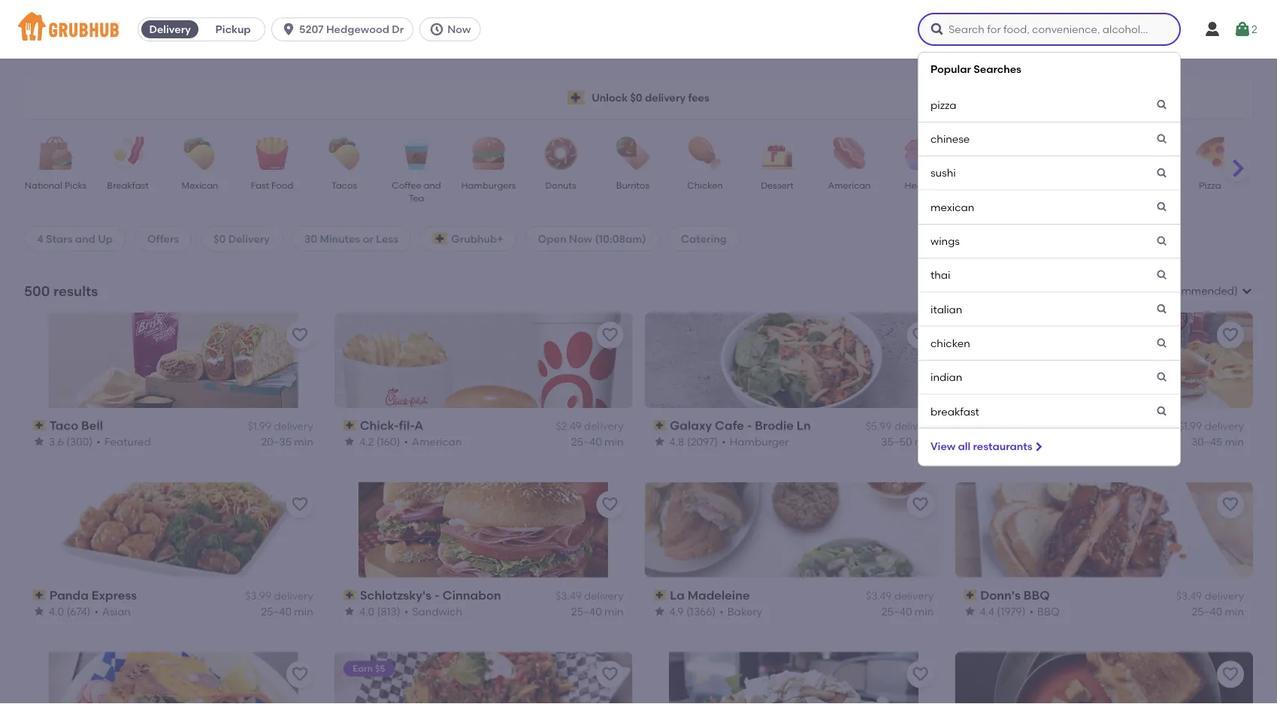 Task type: vqa. For each thing, say whether or not it's contained in the screenshot.
$0 Delivery
yes



Task type: describe. For each thing, give the bounding box(es) containing it.
25–40 min for chick-fil-a
[[571, 435, 623, 448]]

25–40 for chick-fil-a
[[571, 435, 602, 448]]

sandwich for mike's
[[1034, 435, 1084, 448]]

schlotzsky's
[[360, 588, 431, 603]]

minutes
[[320, 232, 360, 245]]

bbq for • bbq
[[1037, 605, 1059, 618]]

$3.49 for donn's bbq
[[1176, 590, 1202, 602]]

• american
[[404, 435, 462, 448]]

$2.49 delivery
[[556, 420, 623, 433]]

lunch specials
[[975, 180, 1012, 204]]

$3.49 delivery for schlotzsky's - cinnabon
[[556, 590, 623, 602]]

(674)
[[67, 605, 91, 618]]

grubhub plus flag logo image for grubhub+
[[433, 233, 448, 245]]

proceed
[[908, 497, 951, 509]]

wings
[[931, 235, 960, 248]]

0 vertical spatial american
[[828, 180, 871, 191]]

(160)
[[376, 435, 400, 448]]

tacos image
[[318, 137, 371, 170]]

$5
[[375, 663, 385, 674]]

coffee
[[392, 180, 421, 191]]

svg image inside the "5207 hedgewood dr" "button"
[[281, 22, 296, 37]]

• asian
[[94, 605, 131, 618]]

pickup
[[215, 23, 251, 36]]

$3.49 delivery for la madeleine
[[866, 590, 934, 602]]

4.2 (160)
[[359, 435, 400, 448]]

1 vertical spatial -
[[434, 588, 439, 603]]

$3.49 for la madeleine
[[866, 590, 892, 602]]

min for donn's bbq
[[1225, 605, 1244, 618]]

catering
[[681, 232, 727, 245]]

min for galaxy cafe - brodie ln
[[915, 435, 934, 448]]

• sandwich for mike's
[[1026, 435, 1084, 448]]

express
[[92, 588, 137, 603]]

subscription pass image for schlotzsky's - cinnabon
[[343, 590, 357, 601]]

save this restaurant image for la madeleine
[[911, 496, 929, 514]]

view all restaurants
[[931, 440, 1032, 453]]

fees
[[688, 91, 709, 104]]

sushi
[[931, 167, 956, 179]]

20–35 min
[[261, 435, 313, 448]]

delivery for galaxy cafe - brodie ln
[[894, 420, 934, 433]]

4.8 (862)
[[980, 435, 1023, 448]]

madeleine
[[688, 588, 750, 603]]

breakfast
[[931, 405, 979, 418]]

0 horizontal spatial asian
[[102, 605, 131, 618]]

500 results
[[24, 283, 98, 299]]

min for schlotzsky's - cinnabon
[[604, 605, 623, 618]]

save this restaurant image for taco bell
[[291, 326, 309, 344]]

burritos
[[616, 180, 650, 191]]

25–40 for schlotzsky's - cinnabon
[[571, 605, 602, 618]]

• for fil-
[[404, 435, 408, 448]]

delivery for taco bell
[[274, 420, 313, 433]]

$3.99
[[245, 590, 271, 602]]

svg image for indian
[[1156, 371, 1168, 383]]

unlock
[[592, 91, 628, 104]]

lunch specials image
[[967, 137, 1020, 170]]

1 list box from the left
[[0, 52, 1277, 704]]

$0 delivery
[[214, 232, 270, 245]]

national picks image
[[29, 137, 82, 170]]

• for bbq
[[1029, 605, 1033, 618]]

4.8 (2097)
[[669, 435, 718, 448]]

taco bell
[[49, 418, 103, 433]]

american image
[[823, 137, 876, 170]]

proceed to checkout button
[[861, 490, 1063, 517]]

earn $5
[[352, 663, 385, 674]]

specials
[[975, 193, 1012, 204]]

healthy image
[[895, 137, 948, 170]]

bell
[[81, 418, 103, 433]]

checkout
[[967, 497, 1017, 509]]

25–40 for la madeleine
[[881, 605, 912, 618]]

results
[[53, 283, 98, 299]]

chicken
[[687, 180, 723, 191]]

seafood
[[1047, 180, 1084, 191]]

chicken image
[[679, 137, 731, 170]]

• for bell
[[96, 435, 101, 448]]

25–40 min for schlotzsky's - cinnabon
[[571, 605, 623, 618]]

3.6 (300)
[[49, 435, 93, 448]]

30–45 min
[[1191, 435, 1244, 448]]

hamburgers
[[461, 180, 516, 191]]

subscription pass image for jersey mike's
[[964, 420, 977, 431]]

• for madeleine
[[720, 605, 724, 618]]

hamburgers image
[[462, 137, 515, 170]]

hedgewood
[[326, 23, 389, 36]]

stars
[[46, 232, 72, 245]]

4.9 (1366)
[[669, 605, 716, 618]]

save this restaurant image for jersey mike's
[[1221, 326, 1239, 344]]

0 horizontal spatial american
[[412, 435, 462, 448]]

star icon image for la madeleine
[[654, 605, 666, 617]]

svg image for pizza
[[1156, 99, 1168, 111]]

$5.99 delivery
[[866, 420, 934, 433]]

pizza image
[[1184, 137, 1236, 170]]

25–40 min for panda express
[[261, 605, 313, 618]]

1 horizontal spatial $0
[[630, 91, 642, 104]]

25–40 min for la madeleine
[[881, 605, 934, 618]]

dr
[[392, 23, 404, 36]]

Search for food, convenience, alcohol... search field
[[918, 13, 1181, 46]]

mexican
[[182, 180, 218, 191]]

seafood image
[[1040, 137, 1092, 170]]

$3.49 for schlotzsky's - cinnabon
[[556, 590, 581, 602]]

(300)
[[66, 435, 93, 448]]

save this restaurant image for chick-fil-a
[[601, 326, 619, 344]]

• for express
[[94, 605, 99, 618]]

save this restaurant image for schlotzsky's - cinnabon
[[601, 496, 619, 514]]

30
[[304, 232, 317, 245]]

min for panda express
[[294, 605, 313, 618]]

delivery for jersey mike's
[[1204, 420, 1244, 433]]

thai
[[931, 269, 950, 282]]

now inside button
[[447, 23, 471, 36]]

save this restaurant image for donn's bbq
[[1221, 496, 1239, 514]]

searches
[[974, 62, 1021, 75]]

indian
[[931, 371, 962, 384]]

35–50
[[881, 435, 912, 448]]

25–40 for panda express
[[261, 605, 292, 618]]

donn's bbq
[[980, 588, 1050, 603]]

$5.99
[[866, 420, 892, 433]]

less
[[376, 232, 398, 245]]

• sandwich for -
[[404, 605, 462, 618]]

chick-fil-a
[[360, 418, 423, 433]]

subscription pass image for chick-fil-a
[[343, 420, 357, 431]]

sandwich for -
[[412, 605, 462, 618]]

mexican image
[[174, 137, 226, 170]]

national
[[25, 180, 62, 191]]

500
[[24, 283, 50, 299]]

featured
[[104, 435, 151, 448]]

delivery button
[[138, 17, 202, 41]]

(10:08am)
[[595, 232, 646, 245]]

(2097)
[[687, 435, 718, 448]]

$1.99 delivery for taco bell
[[248, 420, 313, 433]]

restaurants
[[973, 440, 1032, 453]]

1 horizontal spatial asian
[[1126, 180, 1150, 191]]

30 minutes or less
[[304, 232, 398, 245]]

tea
[[408, 193, 424, 204]]

italian
[[931, 303, 962, 316]]

picks
[[64, 180, 87, 191]]

4.2
[[359, 435, 374, 448]]

donuts
[[545, 180, 576, 191]]

taco
[[49, 418, 78, 433]]

schlotzsky's - cinnabon
[[360, 588, 501, 603]]



Task type: locate. For each thing, give the bounding box(es) containing it.
5207 hedgewood dr button
[[271, 17, 420, 41]]

1 horizontal spatial american
[[828, 180, 871, 191]]

svg image for mexican
[[1156, 201, 1168, 213]]

delivery left pickup button
[[149, 23, 191, 36]]

4.8 down jersey
[[980, 435, 995, 448]]

min for taco bell
[[294, 435, 313, 448]]

min for chick-fil-a
[[604, 435, 623, 448]]

popular searches
[[931, 62, 1021, 75]]

• sandwich
[[1026, 435, 1084, 448], [404, 605, 462, 618]]

all
[[958, 440, 971, 453]]

star icon image for taco bell
[[33, 436, 45, 448]]

breakfast
[[107, 180, 149, 191]]

delivery for schlotzsky's - cinnabon
[[584, 590, 623, 602]]

2 $3.49 delivery from the left
[[866, 590, 934, 602]]

or
[[363, 232, 374, 245]]

1 horizontal spatial 4.0
[[359, 605, 374, 618]]

1 vertical spatial and
[[75, 232, 95, 245]]

popular
[[931, 62, 971, 75]]

1 horizontal spatial $1.99 delivery
[[1178, 420, 1244, 433]]

0 horizontal spatial • sandwich
[[404, 605, 462, 618]]

• featured
[[96, 435, 151, 448]]

jersey
[[980, 418, 1019, 433]]

1 horizontal spatial • sandwich
[[1026, 435, 1084, 448]]

1 horizontal spatial subscription pass image
[[343, 590, 357, 601]]

- left cinnabon
[[434, 588, 439, 603]]

$3.49 delivery for donn's bbq
[[1176, 590, 1244, 602]]

0 horizontal spatial now
[[447, 23, 471, 36]]

1 4.0 from the left
[[49, 605, 64, 618]]

star icon image for jersey mike's
[[964, 436, 976, 448]]

unlock $0 delivery fees
[[592, 91, 709, 104]]

$3.99 delivery
[[245, 590, 313, 602]]

$0 right offers
[[214, 232, 226, 245]]

0 vertical spatial sandwich
[[1034, 435, 1084, 448]]

2 horizontal spatial subscription pass image
[[964, 420, 977, 431]]

• for mike's
[[1026, 435, 1030, 448]]

$1.99 delivery up 20–35 on the left bottom of the page
[[248, 420, 313, 433]]

1 vertical spatial bbq
[[1037, 605, 1059, 618]]

1 $3.49 from the left
[[556, 590, 581, 602]]

star icon image
[[33, 436, 45, 448], [343, 436, 355, 448], [654, 436, 666, 448], [964, 436, 976, 448], [33, 605, 45, 617], [343, 605, 355, 617], [654, 605, 666, 617], [964, 605, 976, 617]]

donuts image
[[534, 137, 587, 170]]

0 vertical spatial and
[[424, 180, 441, 191]]

4.0 down panda
[[49, 605, 64, 618]]

-
[[747, 418, 752, 433], [434, 588, 439, 603]]

0 horizontal spatial 4.8
[[669, 435, 684, 448]]

subscription pass image for la madeleine
[[654, 590, 667, 601]]

svg image inside 2 button
[[1234, 20, 1252, 38]]

donn's
[[980, 588, 1021, 603]]

food
[[271, 180, 293, 191]]

• right (1979)
[[1029, 605, 1033, 618]]

star icon image left the '4.0 (813)'
[[343, 605, 355, 617]]

(1366)
[[686, 605, 716, 618]]

la
[[670, 588, 685, 603]]

and left up
[[75, 232, 95, 245]]

3 $3.49 delivery from the left
[[1176, 590, 1244, 602]]

svg image
[[1203, 20, 1221, 38], [1234, 20, 1252, 38], [281, 22, 296, 37], [1156, 99, 1168, 111], [1156, 133, 1168, 145], [1156, 201, 1168, 213], [1156, 235, 1168, 247], [1156, 337, 1168, 349], [1156, 371, 1168, 383]]

galaxy cafe - brodie ln
[[670, 418, 811, 433]]

4.8 for jersey mike's
[[980, 435, 995, 448]]

subscription pass image left galaxy
[[654, 420, 667, 431]]

• down cafe
[[722, 435, 726, 448]]

cafe
[[715, 418, 744, 433]]

star icon image for schlotzsky's - cinnabon
[[343, 605, 355, 617]]

35–50 min
[[881, 435, 934, 448]]

cinnabon
[[442, 588, 501, 603]]

subscription pass image left la
[[654, 590, 667, 601]]

coffee and tea
[[392, 180, 441, 204]]

ln
[[797, 418, 811, 433]]

national picks
[[25, 180, 87, 191]]

4.0 for schlotzsky's - cinnabon
[[359, 605, 374, 618]]

4.8 down galaxy
[[669, 435, 684, 448]]

• hamburger
[[722, 435, 789, 448]]

star icon image left 4.4
[[964, 605, 976, 617]]

4.4
[[980, 605, 994, 618]]

lunch
[[980, 180, 1007, 191]]

delivery
[[645, 91, 686, 104], [274, 420, 313, 433], [584, 420, 623, 433], [894, 420, 934, 433], [1204, 420, 1244, 433], [274, 590, 313, 602], [584, 590, 623, 602], [894, 590, 934, 602], [1204, 590, 1244, 602]]

pizza
[[1199, 180, 1221, 191]]

star icon image for chick-fil-a
[[343, 436, 355, 448]]

25–40 for donn's bbq
[[1192, 605, 1222, 618]]

1 horizontal spatial now
[[569, 232, 592, 245]]

delivery for la madeleine
[[894, 590, 934, 602]]

1 horizontal spatial $1.99
[[1178, 420, 1202, 433]]

20–35
[[261, 435, 292, 448]]

proceed to checkout
[[908, 497, 1017, 509]]

svg image for chinese
[[1156, 133, 1168, 145]]

• bbq
[[1029, 605, 1059, 618]]

• down bell
[[96, 435, 101, 448]]

1 horizontal spatial and
[[424, 180, 441, 191]]

0 vertical spatial • sandwich
[[1026, 435, 1084, 448]]

mexican
[[931, 201, 974, 213]]

2
[[1252, 23, 1257, 36]]

main navigation navigation
[[0, 0, 1277, 704]]

1 horizontal spatial sandwich
[[1034, 435, 1084, 448]]

1 $1.99 from the left
[[248, 420, 271, 433]]

star icon image for galaxy cafe - brodie ln
[[654, 436, 666, 448]]

1 vertical spatial • sandwich
[[404, 605, 462, 618]]

save this restaurant image
[[601, 326, 619, 344], [911, 326, 929, 344], [291, 496, 309, 514], [291, 666, 309, 684], [1221, 666, 1239, 684]]

subscription pass image left schlotzsky's
[[343, 590, 357, 601]]

now
[[447, 23, 471, 36], [569, 232, 592, 245]]

2 4.8 from the left
[[980, 435, 995, 448]]

0 horizontal spatial subscription pass image
[[33, 590, 46, 601]]

subscription pass image for galaxy cafe - brodie ln
[[654, 420, 667, 431]]

subscription pass image left donn's at the bottom of the page
[[964, 590, 977, 601]]

delivery inside button
[[149, 23, 191, 36]]

2 $1.99 delivery from the left
[[1178, 420, 1244, 433]]

asian down asian image
[[1126, 180, 1150, 191]]

bakery
[[727, 605, 762, 618]]

asian
[[1126, 180, 1150, 191], [102, 605, 131, 618]]

delivery for panda express
[[274, 590, 313, 602]]

to
[[953, 497, 964, 509]]

3 $3.49 from the left
[[1176, 590, 1202, 602]]

dessert image
[[751, 137, 804, 170]]

galaxy
[[670, 418, 712, 433]]

subscription pass image left taco
[[33, 420, 46, 431]]

a
[[414, 418, 423, 433]]

min for la madeleine
[[915, 605, 934, 618]]

1 horizontal spatial 4.8
[[980, 435, 995, 448]]

list box
[[0, 52, 1277, 704], [918, 52, 1181, 467]]

$1.99 for taco bell
[[248, 420, 271, 433]]

star icon image for donn's bbq
[[964, 605, 976, 617]]

subscription pass image left panda
[[33, 590, 46, 601]]

$1.99 up the 30–45
[[1178, 420, 1202, 433]]

4
[[37, 232, 43, 245]]

hamburger
[[730, 435, 789, 448]]

star icon image left 4.8 (2097)
[[654, 436, 666, 448]]

(862)
[[997, 435, 1023, 448]]

delivery down fast
[[228, 232, 270, 245]]

2 $1.99 from the left
[[1178, 420, 1202, 433]]

0 vertical spatial asian
[[1126, 180, 1150, 191]]

4.8 for galaxy cafe - brodie ln
[[669, 435, 684, 448]]

now button
[[420, 17, 487, 41]]

4.0
[[49, 605, 64, 618], [359, 605, 374, 618]]

subscription pass image
[[964, 420, 977, 431], [33, 590, 46, 601], [343, 590, 357, 601]]

1 vertical spatial now
[[569, 232, 592, 245]]

1 $1.99 delivery from the left
[[248, 420, 313, 433]]

svg image for chicken
[[1156, 337, 1168, 349]]

$0 right unlock
[[630, 91, 642, 104]]

4.0 for panda express
[[49, 605, 64, 618]]

star icon image left 3.6
[[33, 436, 45, 448]]

• for cafe
[[722, 435, 726, 448]]

2 button
[[1234, 16, 1257, 43]]

2 4.0 from the left
[[359, 605, 374, 618]]

0 horizontal spatial 4.0
[[49, 605, 64, 618]]

mike's
[[1022, 418, 1059, 433]]

0 horizontal spatial $3.49
[[556, 590, 581, 602]]

now right open
[[569, 232, 592, 245]]

4.8
[[669, 435, 684, 448], [980, 435, 995, 448]]

0 horizontal spatial grubhub plus flag logo image
[[433, 233, 448, 245]]

• right (813)
[[404, 605, 408, 618]]

5207
[[299, 23, 324, 36]]

american down a
[[412, 435, 462, 448]]

• down panda express
[[94, 605, 99, 618]]

up
[[98, 232, 113, 245]]

1 vertical spatial delivery
[[228, 232, 270, 245]]

subscription pass image down the 'breakfast'
[[964, 420, 977, 431]]

jersey mike's
[[980, 418, 1059, 433]]

0 horizontal spatial $0
[[214, 232, 226, 245]]

1 vertical spatial $0
[[214, 232, 226, 245]]

0 vertical spatial delivery
[[149, 23, 191, 36]]

breakfast image
[[101, 137, 154, 170]]

chick-
[[360, 418, 399, 433]]

subscription pass image for taco bell
[[33, 420, 46, 431]]

svg image for wings
[[1156, 235, 1168, 247]]

• sandwich down the mike's
[[1026, 435, 1084, 448]]

1 horizontal spatial grubhub plus flag logo image
[[568, 91, 586, 105]]

0 horizontal spatial $3.49 delivery
[[556, 590, 623, 602]]

0 vertical spatial bbq
[[1023, 588, 1050, 603]]

svg image inside now button
[[429, 22, 444, 37]]

asian down the express
[[102, 605, 131, 618]]

$1.99
[[248, 420, 271, 433], [1178, 420, 1202, 433]]

• sandwich down schlotzsky's - cinnabon
[[404, 605, 462, 618]]

brodie
[[755, 418, 794, 433]]

$3.49
[[556, 590, 581, 602], [866, 590, 892, 602], [1176, 590, 1202, 602]]

0 horizontal spatial sandwich
[[412, 605, 462, 618]]

grubhub plus flag logo image for unlock $0 delivery fees
[[568, 91, 586, 105]]

and up tea
[[424, 180, 441, 191]]

save this restaurant image
[[291, 326, 309, 344], [1221, 326, 1239, 344], [601, 496, 619, 514], [911, 496, 929, 514], [1221, 496, 1239, 514], [601, 666, 619, 684], [911, 666, 929, 684]]

offers
[[147, 232, 179, 245]]

pickup button
[[202, 17, 265, 41]]

view
[[931, 440, 955, 453]]

delivery for donn's bbq
[[1204, 590, 1244, 602]]

min for jersey mike's
[[1225, 435, 1244, 448]]

and inside coffee and tea
[[424, 180, 441, 191]]

1 vertical spatial american
[[412, 435, 462, 448]]

$1.99 for jersey mike's
[[1178, 420, 1202, 433]]

1 vertical spatial grubhub plus flag logo image
[[433, 233, 448, 245]]

0 horizontal spatial and
[[75, 232, 95, 245]]

0 vertical spatial grubhub plus flag logo image
[[568, 91, 586, 105]]

0 vertical spatial -
[[747, 418, 752, 433]]

1 4.8 from the left
[[669, 435, 684, 448]]

$2.49
[[556, 420, 581, 433]]

0 horizontal spatial -
[[434, 588, 439, 603]]

0 horizontal spatial $1.99 delivery
[[248, 420, 313, 433]]

1 horizontal spatial $3.49 delivery
[[866, 590, 934, 602]]

star icon image left '4.0 (674)'
[[33, 605, 45, 617]]

bbq up • bbq
[[1023, 588, 1050, 603]]

4.0 (674)
[[49, 605, 91, 618]]

4.9
[[669, 605, 684, 618]]

subscription pass image for panda express
[[33, 590, 46, 601]]

4 stars and up
[[37, 232, 113, 245]]

burritos image
[[607, 137, 659, 170]]

0 horizontal spatial $1.99
[[248, 420, 271, 433]]

• down madeleine
[[720, 605, 724, 618]]

0 vertical spatial $0
[[630, 91, 642, 104]]

2 $3.49 from the left
[[866, 590, 892, 602]]

(813)
[[377, 605, 400, 618]]

american down "american" image
[[828, 180, 871, 191]]

2 horizontal spatial $3.49 delivery
[[1176, 590, 1244, 602]]

1 horizontal spatial -
[[747, 418, 752, 433]]

2 list box from the left
[[918, 52, 1181, 467]]

0 horizontal spatial delivery
[[149, 23, 191, 36]]

subscription pass image
[[33, 420, 46, 431], [343, 420, 357, 431], [654, 420, 667, 431], [654, 590, 667, 601], [964, 590, 977, 601]]

fast food image
[[246, 137, 298, 170]]

bbq for donn's bbq
[[1023, 588, 1050, 603]]

• down jersey mike's
[[1026, 435, 1030, 448]]

• down fil-
[[404, 435, 408, 448]]

$1.99 delivery up the 30–45
[[1178, 420, 1244, 433]]

- up • hamburger
[[747, 418, 752, 433]]

25–40 min for donn's bbq
[[1192, 605, 1244, 618]]

1 $3.49 delivery from the left
[[556, 590, 623, 602]]

subscription pass image left chick-
[[343, 420, 357, 431]]

star icon image left the 4.9
[[654, 605, 666, 617]]

(1979)
[[997, 605, 1025, 618]]

1 horizontal spatial delivery
[[228, 232, 270, 245]]

sandwich down schlotzsky's - cinnabon
[[412, 605, 462, 618]]

now right dr
[[447, 23, 471, 36]]

•
[[96, 435, 101, 448], [404, 435, 408, 448], [722, 435, 726, 448], [1026, 435, 1030, 448], [94, 605, 99, 618], [404, 605, 408, 618], [720, 605, 724, 618], [1029, 605, 1033, 618]]

coffee and tea image
[[390, 137, 443, 170]]

$1.99 up 20–35 on the left bottom of the page
[[248, 420, 271, 433]]

1 horizontal spatial $3.49
[[866, 590, 892, 602]]

svg image
[[429, 22, 444, 37], [930, 22, 945, 37], [1156, 167, 1168, 179], [1156, 269, 1168, 281], [1156, 303, 1168, 315], [1156, 405, 1168, 417], [1032, 441, 1044, 453]]

sandwich down the mike's
[[1034, 435, 1084, 448]]

open now (10:08am)
[[538, 232, 646, 245]]

2 horizontal spatial $3.49
[[1176, 590, 1202, 602]]

1 vertical spatial sandwich
[[412, 605, 462, 618]]

4.0 (813)
[[359, 605, 400, 618]]

$3.49 delivery
[[556, 590, 623, 602], [866, 590, 934, 602], [1176, 590, 1244, 602]]

star icon image for panda express
[[33, 605, 45, 617]]

list box inside "main navigation" navigation
[[918, 52, 1181, 467]]

grubhub plus flag logo image
[[568, 91, 586, 105], [433, 233, 448, 245]]

star icon image right view
[[964, 436, 976, 448]]

save this restaurant image for panda express
[[291, 496, 309, 514]]

grubhub plus flag logo image left unlock
[[568, 91, 586, 105]]

0 vertical spatial now
[[447, 23, 471, 36]]

• for -
[[404, 605, 408, 618]]

save this restaurant image for galaxy cafe - brodie ln
[[911, 326, 929, 344]]

4.4 (1979)
[[980, 605, 1025, 618]]

tacos
[[331, 180, 357, 191]]

star icon image left 4.2
[[343, 436, 355, 448]]

1 vertical spatial asian
[[102, 605, 131, 618]]

grubhub plus flag logo image left grubhub+
[[433, 233, 448, 245]]

subscription pass image for donn's bbq
[[964, 590, 977, 601]]

asian image
[[1112, 137, 1164, 170]]

bbq down the donn's bbq
[[1037, 605, 1059, 618]]

american
[[828, 180, 871, 191], [412, 435, 462, 448]]

delivery for chick-fil-a
[[584, 420, 623, 433]]

chicken
[[931, 337, 970, 350]]

$1.99 delivery for jersey mike's
[[1178, 420, 1244, 433]]

4.0 left (813)
[[359, 605, 374, 618]]



